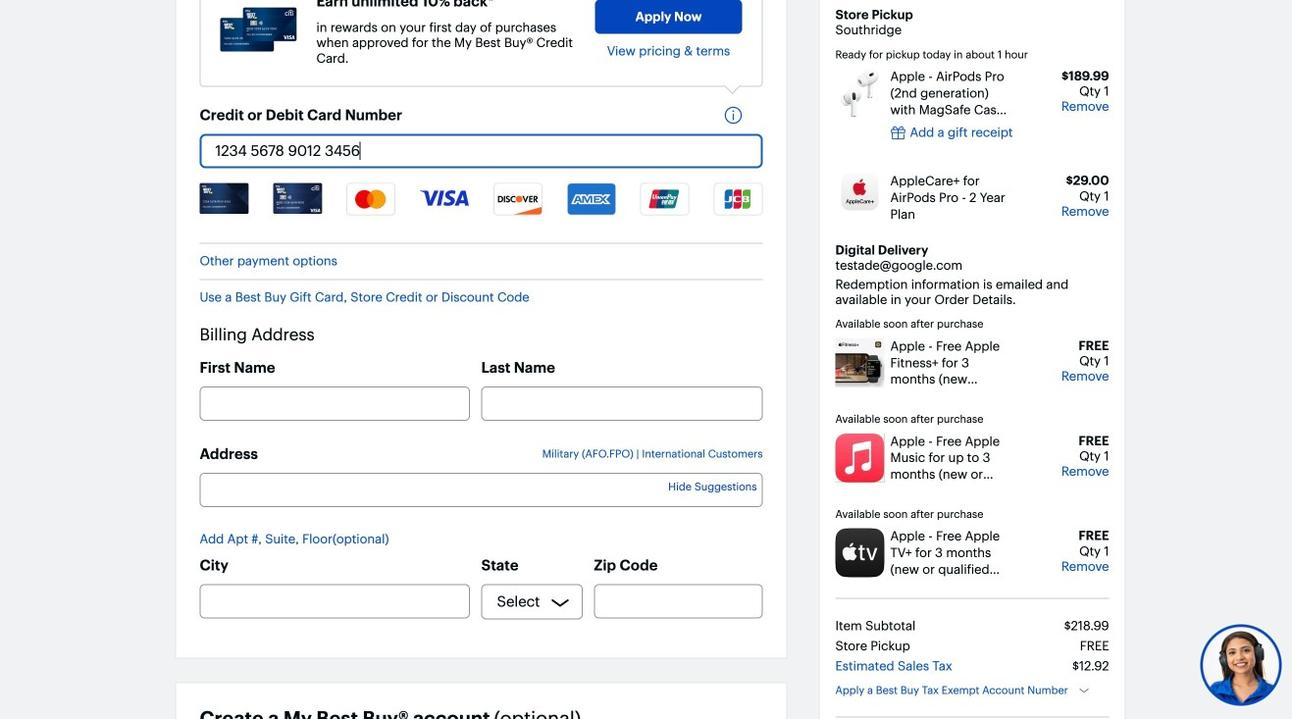 Task type: vqa. For each thing, say whether or not it's contained in the screenshot.
information IMAGE
yes



Task type: describe. For each thing, give the bounding box(es) containing it.
1 my best buy card image from the left
[[200, 183, 249, 214]]

amex image
[[567, 183, 616, 216]]

discover image
[[494, 183, 543, 216]]

my best buy credit card image
[[220, 7, 297, 52]]

visa image
[[420, 183, 469, 208]]

2 my best buy card image from the left
[[273, 183, 322, 214]]



Task type: locate. For each thing, give the bounding box(es) containing it.
my best buy card image
[[200, 183, 249, 214], [273, 183, 322, 214]]

None text field
[[482, 387, 763, 421], [200, 585, 470, 619], [482, 387, 763, 421], [200, 585, 470, 619]]

None field
[[200, 473, 763, 507]]

information image
[[724, 105, 753, 125]]

1 horizontal spatial my best buy card image
[[273, 183, 322, 214]]

best buy help human beacon image
[[1200, 624, 1284, 707]]

union pay image
[[641, 183, 690, 216]]

0 horizontal spatial my best buy card image
[[200, 183, 249, 214]]

mastercard image
[[347, 183, 396, 216]]

list
[[200, 183, 763, 233]]

None text field
[[200, 134, 763, 168], [200, 387, 470, 421], [594, 585, 763, 619], [200, 134, 763, 168], [200, 387, 470, 421], [594, 585, 763, 619]]

jcb image
[[714, 183, 763, 216]]



